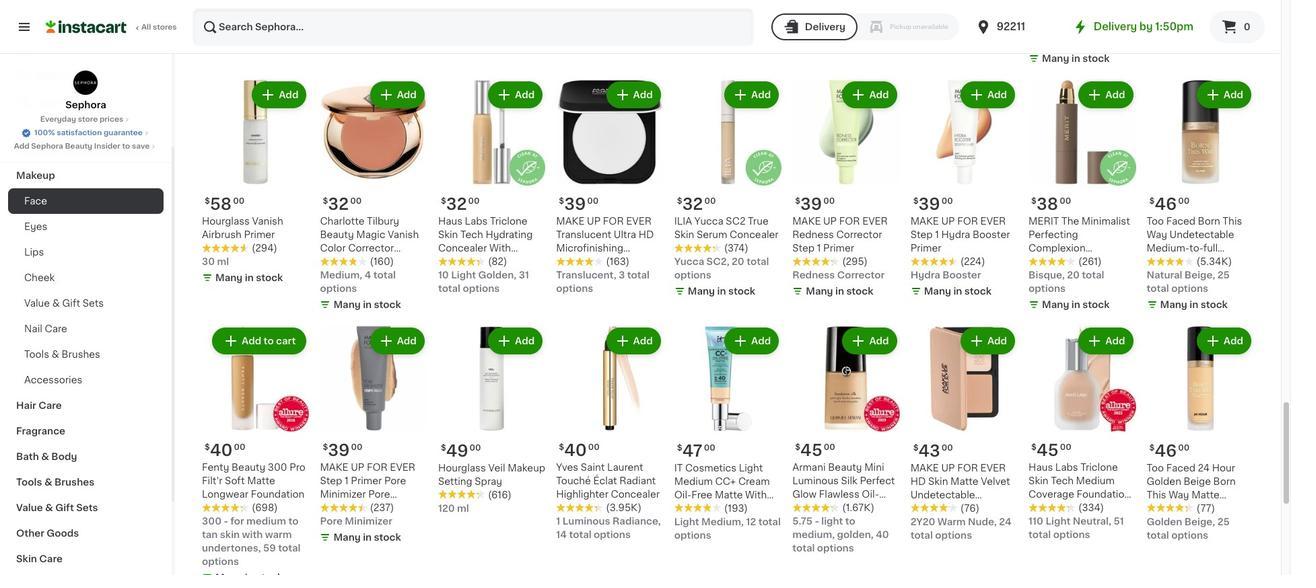 Task type: describe. For each thing, give the bounding box(es) containing it.
add for make up for ever step 1 primer pore minimizer pore minimizer
[[397, 337, 417, 346]]

$ for fenty beauty 300 pro filt'r soft matte longwear foundation
[[205, 444, 210, 452]]

face link
[[8, 188, 164, 214]]

makeup inside hourglass veil makeup setting spray
[[508, 463, 545, 473]]

in down hydra booster
[[953, 287, 962, 296]]

fenty beauty 300 pro filt'r soft matte longwear foundation
[[202, 463, 305, 500]]

many down satin
[[452, 40, 479, 50]]

medium-
[[1147, 244, 1189, 253]]

$ 40 00 for fenty
[[205, 443, 245, 459]]

neutral,
[[1073, 517, 1111, 527]]

hydrating
[[486, 230, 533, 240]]

matte inside fenty beauty 300 pro filt'r soft matte longwear foundation
[[247, 477, 275, 486]]

skin inside make up for ever hd skin matte velvet undetectable longwear blurring powder foundation - 2y20 warm nude
[[928, 477, 948, 486]]

vanish inside hourglass vanish airbrush primer
[[252, 217, 283, 226]]

$ for make up for ever step 1 hydra booster primer
[[913, 197, 918, 205]]

in down redness corrector
[[835, 287, 844, 296]]

airbrush
[[202, 230, 242, 240]]

haus for 45
[[1029, 463, 1053, 473]]

by
[[1139, 22, 1153, 32]]

110 light neutral, 51 total options
[[1029, 517, 1124, 540]]

with inside haus labs triclone skin tech medium coverage foundation with fermented arnica - light neutral
[[1029, 504, 1049, 513]]

options inside 10 light golden, 31 total options
[[463, 284, 500, 294]]

many in stock down natural beige, 25 total options
[[1160, 300, 1228, 310]]

(82)
[[488, 257, 507, 267]]

24 for 2y20 warm nude, 24 total options
[[999, 517, 1011, 527]]

total inside '5.75 - light to medium, golden, 40 total options'
[[792, 544, 815, 554]]

total inside yucca sc2, 20 total options
[[747, 257, 769, 267]]

éclat
[[593, 477, 617, 486]]

ml for 58
[[217, 257, 229, 267]]

many in stock down standard size translucent - 0.29 oz/ 8.5 g
[[1042, 54, 1110, 63]]

many down 3n1 sand, 29 total options
[[806, 40, 833, 50]]

goods
[[47, 529, 79, 538]]

add button for hourglass vanish airbrush primer
[[253, 83, 305, 107]]

all
[[141, 24, 151, 31]]

silk
[[841, 477, 857, 486]]

0 vertical spatial tools
[[24, 350, 49, 359]]

many in stock down 2 satin blanc, 3 total options
[[452, 40, 519, 50]]

options inside '5.75 - light to medium, golden, 40 total options'
[[817, 544, 854, 554]]

1 inside button
[[202, 10, 206, 20]]

2y20 inside make up for ever hd skin matte velvet undetectable longwear blurring powder foundation - 2y20 warm nude
[[910, 531, 935, 540]]

1 inside 1 luminous radiance, 14 total options
[[556, 517, 560, 527]]

46 for too faced born this way undetectable medium-to-full coverage foundation, natural beige
[[1155, 197, 1177, 212]]

light
[[821, 517, 843, 527]]

true
[[748, 217, 768, 226]]

stock down 29
[[846, 40, 873, 50]]

$ for it cosmetics light medium cc+ cream oil-free matte with spf 40
[[677, 444, 682, 452]]

fermented inside haus labs triclone skin tech hydrating concealer with fermented arnica - 10 light golden
[[438, 257, 490, 267]]

120 ml
[[438, 504, 469, 513]]

39 for make up for ever step 1 primer pore minimizer pore minimizer
[[328, 443, 350, 459]]

in down standard size translucent - 0.29 oz/ 8.5 g
[[1071, 54, 1080, 63]]

sand,
[[813, 10, 840, 20]]

haus for 32
[[438, 217, 462, 226]]

2y20 inside 2y20 warm nude, 24 total options
[[910, 517, 935, 527]]

58
[[210, 197, 232, 212]]

longwear inside make up for ever hd skin matte velvet undetectable longwear blurring powder foundation - 2y20 warm nude
[[910, 504, 957, 513]]

1 vertical spatial gift
[[55, 503, 74, 513]]

stock down (224)
[[964, 287, 991, 296]]

matte inside make up for ever hd skin matte velvet undetectable longwear blurring powder foundation - 2y20 warm nude
[[950, 477, 978, 486]]

total inside light medium, 12 total options
[[758, 517, 781, 527]]

beige, for (77)
[[1184, 517, 1215, 527]]

total inside 14.0 light tan, 24 total options
[[910, 24, 933, 33]]

up for hd
[[587, 217, 601, 226]]

free inside armani beauty mini luminous silk perfect glow flawless oil- free foundation
[[792, 504, 813, 513]]

setting
[[438, 477, 472, 486]]

1 vertical spatial pore
[[368, 490, 390, 500]]

total inside bisque, 20 total options
[[1082, 271, 1104, 280]]

1 vertical spatial tools
[[16, 478, 42, 487]]

add for make up for ever redness corrector step 1 primer
[[869, 90, 889, 99]]

light inside 10 light golden, 31 total options
[[451, 271, 476, 280]]

sc2,
[[706, 257, 729, 267]]

1 value & gift sets link from the top
[[8, 291, 164, 316]]

add button for too faced born this way undetectable medium-to-full coverage foundation, natural beige
[[1198, 83, 1250, 107]]

total inside 2 satin blanc, 3 total options
[[514, 11, 537, 20]]

many down 30 ml
[[215, 273, 243, 283]]

2 vertical spatial minimizer
[[345, 517, 392, 527]]

43
[[918, 443, 940, 459]]

add sephora beauty insider to save link
[[14, 141, 158, 152]]

light inside '110 light neutral, 51 total options'
[[1046, 517, 1070, 527]]

in down pore minimizer
[[363, 533, 372, 543]]

body
[[51, 452, 77, 462]]

total inside 300 - for medium to tan skin with warm undertones, 59 total options
[[278, 544, 301, 554]]

standard
[[1029, 10, 1073, 20]]

it cosmetics light medium cc+ cream oil-free matte with spf 40
[[674, 463, 770, 513]]

39 for make up for ever step 1 hydra booster primer
[[918, 197, 940, 212]]

stock down medium, 4 total options
[[374, 300, 401, 310]]

make for make up for ever step 1 hydra booster primer
[[910, 217, 939, 226]]

for for microfinishing
[[603, 217, 624, 226]]

2 tools & brushes link from the top
[[8, 470, 164, 495]]

options inside 14.0 light tan, 24 total options
[[935, 24, 972, 33]]

way inside too faced 24 hour golden beige born this way matte waterproof foundation
[[1169, 490, 1189, 500]]

many down medium, 4 total options
[[333, 300, 361, 310]]

beauty inside charlotte tilbury beauty magic vanish color corrector medium
[[320, 230, 354, 240]]

hourglass veil makeup setting spray
[[438, 463, 545, 486]]

many in stock down yucca sc2, 20 total options
[[688, 287, 755, 296]]

total inside natural beige, 25 total options
[[1147, 284, 1169, 294]]

medium inside charlotte tilbury beauty magic vanish color corrector medium
[[320, 257, 359, 267]]

total inside translucent, 3 total options
[[627, 271, 649, 280]]

$ 45 00 for armani
[[795, 443, 835, 459]]

add button for armani beauty mini luminous silk perfect glow flawless oil- free foundation
[[844, 329, 896, 353]]

options inside 'hb one + half, 15 total options'
[[699, 24, 736, 33]]

in down bisque, 20 total options
[[1071, 300, 1080, 310]]

4
[[365, 271, 371, 280]]

stock down (237)
[[374, 533, 401, 543]]

many down pore minimizer
[[333, 533, 361, 543]]

coverage inside haus labs triclone skin tech medium coverage foundation with fermented arnica - light neutral
[[1029, 490, 1074, 500]]

00 for make up for ever translucent ultra hd microfinishing pressed powder
[[587, 197, 599, 205]]

1 fl oz button
[[202, 0, 309, 22]]

14.0 light tan, 24 total options
[[910, 11, 994, 33]]

microfinishing
[[556, 244, 623, 253]]

make for make up for ever translucent ultra hd microfinishing pressed powder
[[556, 217, 585, 226]]

add for armani beauty mini luminous silk perfect glow flawless oil- free foundation
[[869, 337, 889, 346]]

hd inside make up for ever translucent ultra hd microfinishing pressed powder
[[639, 230, 654, 240]]

0 vertical spatial pore
[[384, 477, 406, 486]]

delivery by 1:50pm link
[[1072, 19, 1193, 35]]

$ 39 00 for make up for ever translucent ultra hd microfinishing pressed powder
[[559, 197, 599, 212]]

ever for make up for ever step 1 primer pore minimizer pore minimizer
[[390, 463, 415, 473]]

delivery for delivery by 1:50pm
[[1094, 22, 1137, 32]]

add inside add to cart button
[[242, 337, 261, 346]]

for for velvet
[[957, 463, 978, 473]]

fragrance
[[16, 427, 65, 436]]

medium, inside medium, 4 total options
[[320, 271, 362, 280]]

skin
[[220, 531, 240, 540]]

1:50pm
[[1155, 22, 1193, 32]]

$ for charlotte tilbury beauty magic vanish color corrector medium
[[323, 197, 328, 205]]

sephora inside add sephora beauty insider to save 'link'
[[31, 143, 63, 150]]

triclone for 45
[[1080, 463, 1118, 473]]

with inside 300 - for medium to tan skin with warm undertones, 59 total options
[[242, 531, 263, 540]]

00 for hourglass vanish airbrush primer
[[233, 197, 244, 205]]

make for make up for ever hd skin matte velvet undetectable longwear blurring powder foundation - 2y20 warm nude
[[910, 463, 939, 473]]

1 vertical spatial sets
[[76, 503, 98, 513]]

many in stock button
[[1147, 0, 1254, 41]]

care for skin care
[[39, 555, 63, 564]]

add button for make up for ever step 1 hydra booster primer
[[962, 83, 1014, 107]]

in down 2 satin blanc, 3 total options
[[481, 40, 490, 50]]

47
[[682, 443, 703, 459]]

color
[[320, 244, 346, 253]]

redness inside make up for ever redness corrector step 1 primer
[[792, 230, 834, 240]]

beige, for (5.34k)
[[1185, 271, 1215, 280]]

cosmetics
[[685, 463, 736, 473]]

g
[[1046, 37, 1053, 47]]

face
[[24, 197, 47, 206]]

add for ilia yucca sc2 true skin serum concealer
[[751, 90, 771, 99]]

cart
[[276, 337, 296, 346]]

foundation inside merit the minimalist perfecting complexion foundation and concealer stick - bisque
[[1029, 257, 1082, 267]]

skin down other
[[16, 555, 37, 564]]

for for pore
[[367, 463, 388, 473]]

$ 32 00 for charlotte
[[323, 197, 362, 212]]

300 inside fenty beauty 300 pro filt'r soft matte longwear foundation
[[268, 463, 287, 473]]

add button for charlotte tilbury beauty magic vanish color corrector medium
[[371, 83, 423, 107]]

yves
[[556, 463, 578, 473]]

25 for natural beige, 25 total options
[[1217, 271, 1230, 280]]

in down the (294)
[[245, 273, 254, 283]]

stock down 0.29
[[1083, 54, 1110, 63]]

add button for make up for ever translucent ultra hd microfinishing pressed powder
[[607, 83, 659, 107]]

too for too faced born this way undetectable medium-to-full coverage foundation, natural beige
[[1147, 217, 1164, 226]]

0 vertical spatial tools & brushes
[[24, 350, 100, 359]]

in inside many in stock button
[[1190, 27, 1198, 36]]

tech for 45
[[1051, 477, 1074, 486]]

total inside 1 luminous radiance, 14 total options
[[569, 531, 591, 540]]

with inside haus labs triclone skin tech hydrating concealer with fermented arnica - 10 light golden
[[489, 244, 511, 253]]

0 vertical spatial brushes
[[62, 350, 100, 359]]

32 for ilia
[[682, 197, 703, 212]]

sephora logo image
[[73, 70, 99, 96]]

(77)
[[1196, 504, 1215, 513]]

$ for haus labs triclone skin tech hydrating concealer with fermented arnica - 10 light golden
[[441, 197, 446, 205]]

in down natural beige, 25 total options
[[1190, 300, 1198, 310]]

0 vertical spatial sets
[[83, 299, 104, 308]]

& up accessories
[[52, 350, 59, 359]]

make for make up for ever redness corrector step 1 primer
[[792, 217, 821, 226]]

$ for make up for ever hd skin matte velvet undetectable longwear blurring powder foundation - 2y20 warm nude
[[913, 444, 918, 452]]

$ for make up for ever translucent ultra hd microfinishing pressed powder
[[559, 197, 564, 205]]

many down 14.0 light tan, 24 total options
[[924, 40, 951, 50]]

many in stock inside button
[[1160, 27, 1228, 36]]

many in stock down the (294)
[[215, 273, 283, 283]]

40 up "fenty"
[[210, 443, 233, 459]]

30 ml
[[202, 257, 229, 267]]

beauty inside armani beauty mini luminous silk perfect glow flawless oil- free foundation
[[828, 463, 862, 473]]

1 vertical spatial tools & brushes
[[16, 478, 94, 487]]

satin
[[446, 11, 471, 20]]

oz/
[[1119, 24, 1134, 33]]

stock down yucca sc2, 20 total options
[[728, 287, 755, 296]]

$ 39 00 for make up for ever step 1 hydra booster primer
[[913, 197, 953, 212]]

00 for make up for ever step 1 primer pore minimizer pore minimizer
[[351, 444, 362, 452]]

many in stock down redness corrector
[[806, 287, 873, 296]]

92211 button
[[975, 8, 1056, 46]]

hair care link
[[8, 393, 164, 419]]

3n1
[[792, 10, 810, 20]]

85
[[320, 10, 333, 20]]

corrector inside make up for ever redness corrector step 1 primer
[[836, 230, 882, 240]]

add for too faced 24 hour golden beige born this way matte waterproof foundation
[[1224, 337, 1243, 346]]

0 vertical spatial makeup
[[16, 171, 55, 180]]

medium, 4 total options
[[320, 271, 396, 293]]

foundation inside haus labs triclone skin tech medium coverage foundation with fermented arnica - light neutral
[[1077, 490, 1130, 500]]

(160)
[[370, 257, 394, 267]]

fermented inside haus labs triclone skin tech medium coverage foundation with fermented arnica - light neutral
[[1051, 504, 1103, 513]]

& down bath & body
[[44, 478, 52, 487]]

saint
[[581, 463, 605, 473]]

0 vertical spatial value & gift sets
[[24, 299, 104, 308]]

ultra
[[614, 230, 636, 240]]

standard size translucent - 0.29 oz/ 8.5 g
[[1029, 10, 1134, 47]]

add for haus labs triclone skin tech hydrating concealer with fermented arnica - 10 light golden
[[515, 90, 535, 99]]

add inside add sephora beauty insider to save 'link'
[[14, 143, 29, 150]]

59
[[263, 544, 276, 554]]

add for hourglass veil makeup setting spray
[[515, 337, 535, 346]]

pressed
[[556, 257, 595, 267]]

00 for it cosmetics light medium cc+ cream oil-free matte with spf 40
[[704, 444, 715, 452]]

lips link
[[8, 240, 164, 265]]

primer inside hourglass vanish airbrush primer
[[244, 230, 275, 240]]

options inside natural beige, 25 total options
[[1171, 284, 1208, 294]]

product group containing 49
[[438, 325, 545, 515]]

many in stock down hydra booster
[[924, 287, 991, 296]]

- inside haus labs triclone skin tech hydrating concealer with fermented arnica - 10 light golden
[[525, 257, 529, 267]]

many in stock down medium, 4 total options
[[333, 300, 401, 310]]

to-
[[1189, 244, 1203, 253]]

add for too faced born this way undetectable medium-to-full coverage foundation, natural beige
[[1224, 90, 1243, 99]]

add for charlotte tilbury beauty magic vanish color corrector medium
[[397, 90, 417, 99]]

0 button
[[1210, 11, 1265, 43]]

faced for undetectable
[[1166, 217, 1195, 226]]

10 inside haus labs triclone skin tech hydrating concealer with fermented arnica - 10 light golden
[[532, 257, 542, 267]]

other
[[16, 529, 44, 538]]

up for step
[[823, 217, 837, 226]]

accessories link
[[8, 368, 164, 393]]

oz
[[217, 10, 228, 20]]

in down 14.0 light tan, 24 total options
[[953, 40, 962, 50]]

beauty inside fenty beauty 300 pro filt'r soft matte longwear foundation
[[232, 463, 265, 473]]

many in stock down 14.0 light tan, 24 total options
[[924, 40, 991, 50]]

00 for armani beauty mini luminous silk perfect glow flawless oil- free foundation
[[824, 444, 835, 452]]

1 vertical spatial booster
[[942, 271, 981, 280]]

spray
[[475, 477, 502, 486]]

stock down redness corrector
[[846, 287, 873, 296]]

total inside 2y20 warm nude, 24 total options
[[910, 531, 933, 540]]

skin care
[[16, 555, 63, 564]]

20 inside bisque, 20 total options
[[1067, 271, 1080, 280]]

skin care link
[[8, 547, 164, 572]]

guarantee
[[104, 129, 143, 137]]

lists
[[38, 98, 61, 107]]

primer inside make up for ever step 1 hydra booster primer
[[910, 244, 941, 253]]

natural inside too faced born this way undetectable medium-to-full coverage foundation, natural beige
[[1147, 271, 1181, 280]]

yucca sc2, 20 total options
[[674, 257, 769, 280]]

in down 3n1 sand, 29 total options
[[835, 40, 844, 50]]

matte inside it cosmetics light medium cc+ cream oil-free matte with spf 40
[[715, 490, 743, 500]]

and
[[1085, 257, 1102, 267]]

24 for 14.0 light tan, 24 total options
[[982, 11, 994, 20]]

25 for golden beige, 25 total options
[[1217, 517, 1230, 527]]

golden inside golden beige, 25 total options
[[1147, 517, 1182, 527]]

yucca inside yucca sc2, 20 total options
[[674, 257, 704, 267]]

10 inside 10 light golden, 31 total options
[[438, 271, 449, 280]]

$ for hourglass vanish airbrush primer
[[205, 197, 210, 205]]

tan,
[[960, 11, 980, 20]]

shop
[[38, 44, 63, 53]]

many down g
[[1042, 54, 1069, 63]]

yves saint laurent touché éclat radiant highlighter concealer
[[556, 463, 660, 500]]

make up for ever step 1 hydra booster primer
[[910, 217, 1010, 253]]

00 for charlotte tilbury beauty magic vanish color corrector medium
[[350, 197, 362, 205]]

beige inside too faced born this way undetectable medium-to-full coverage foundation, natural beige
[[1183, 271, 1210, 280]]

many in stock down pore minimizer
[[333, 533, 401, 543]]

add for make up for ever step 1 hydra booster primer
[[987, 90, 1007, 99]]

add button for too faced 24 hour golden beige born this way matte waterproof foundation
[[1198, 329, 1250, 353]]

& right bath
[[41, 452, 49, 462]]

24 inside too faced 24 hour golden beige born this way matte waterproof foundation
[[1198, 463, 1210, 473]]

00 for yves saint laurent touché éclat radiant highlighter concealer
[[588, 444, 600, 452]]

light inside 14.0 light tan, 24 total options
[[933, 11, 958, 20]]

to inside 'link'
[[122, 143, 130, 150]]

total inside 3n1 sand, 29 total options
[[857, 10, 879, 20]]

translucent inside make up for ever translucent ultra hd microfinishing pressed powder
[[556, 230, 611, 240]]

options inside light medium, 12 total options
[[674, 531, 711, 540]]

make up for ever hd skin matte velvet undetectable longwear blurring powder foundation - 2y20 warm nude
[[910, 463, 1010, 540]]

longwear inside fenty beauty 300 pro filt'r soft matte longwear foundation
[[202, 490, 248, 500]]

2 satin blanc, 3 total options
[[438, 11, 537, 33]]

medium inside haus labs triclone skin tech medium coverage foundation with fermented arnica - light neutral
[[1076, 477, 1115, 486]]

$ 40 00 for yves
[[559, 443, 600, 459]]

redness corrector
[[792, 271, 885, 280]]

29
[[842, 10, 855, 20]]

12
[[746, 517, 756, 527]]

to inside 300 - for medium to tan skin with warm undertones, 59 total options
[[288, 517, 298, 527]]

prices
[[100, 116, 123, 123]]

many down bisque
[[1042, 300, 1069, 310]]

- inside standard size translucent - 0.29 oz/ 8.5 g
[[1088, 24, 1092, 33]]

- inside 300 - for medium to tan skin with warm undertones, 59 total options
[[224, 517, 228, 527]]

translucent, 3 total options
[[556, 271, 649, 293]]

stock down tan,
[[964, 40, 991, 50]]

golden inside too faced 24 hour golden beige born this way matte waterproof foundation
[[1147, 477, 1181, 486]]

blurring
[[959, 504, 996, 513]]

hourglass vanish airbrush primer
[[202, 217, 283, 240]]

light inside haus labs triclone skin tech hydrating concealer with fermented arnica - 10 light golden
[[438, 271, 462, 280]]

sc2
[[726, 217, 745, 226]]

soft
[[225, 477, 245, 486]]

many in stock down bisque, 20 total options
[[1042, 300, 1110, 310]]

45 for armani
[[800, 443, 822, 459]]

40 up yves
[[564, 443, 587, 459]]

makeup link
[[8, 163, 164, 188]]

corrector inside charlotte tilbury beauty magic vanish color corrector medium
[[348, 244, 394, 253]]

add for make up for ever hd skin matte velvet undetectable longwear blurring powder foundation - 2y20 warm nude
[[987, 337, 1007, 346]]

lips
[[24, 248, 44, 257]]

0 horizontal spatial hydra
[[910, 271, 940, 280]]

options inside 2 satin blanc, 3 total options
[[438, 24, 475, 33]]

- inside haus labs triclone skin tech medium coverage foundation with fermented arnica - light neutral
[[1029, 517, 1033, 527]]



Task type: vqa. For each thing, say whether or not it's contained in the screenshot.
california nutritional advice notice link
no



Task type: locate. For each thing, give the bounding box(es) containing it.
make
[[556, 217, 585, 226], [792, 217, 821, 226], [910, 217, 939, 226], [320, 463, 348, 473], [910, 463, 939, 473]]

1 32 from the left
[[328, 197, 349, 212]]

00 inside the $ 43 00
[[942, 444, 953, 452]]

hourglass for 49
[[438, 463, 486, 473]]

20 down (374)
[[732, 257, 744, 267]]

laurent
[[607, 463, 643, 473]]

1 vertical spatial $ 46 00
[[1149, 443, 1190, 459]]

0 vertical spatial this
[[1223, 217, 1242, 226]]

hydra up (224)
[[941, 230, 970, 240]]

1 horizontal spatial this
[[1223, 217, 1242, 226]]

(224)
[[960, 257, 985, 267]]

in left 0 button
[[1190, 27, 1198, 36]]

options inside yucca sc2, 20 total options
[[674, 271, 711, 280]]

to up golden,
[[845, 517, 855, 527]]

31
[[519, 271, 529, 280]]

options inside 300 - for medium to tan skin with warm undertones, 59 total options
[[202, 558, 239, 567]]

flawless
[[819, 490, 859, 500]]

300
[[268, 463, 287, 473], [202, 517, 222, 527]]

1 $ 45 00 from the left
[[795, 443, 835, 459]]

add button for make up for ever step 1 primer pore minimizer pore minimizer
[[371, 329, 423, 353]]

0 vertical spatial step
[[910, 230, 933, 240]]

up inside make up for ever translucent ultra hd microfinishing pressed powder
[[587, 217, 601, 226]]

tech up neutral
[[1051, 477, 1074, 486]]

booster
[[973, 230, 1010, 240], [942, 271, 981, 280]]

ilia yucca sc2 true skin serum concealer
[[674, 217, 779, 240]]

luminous down highlighter
[[563, 517, 610, 527]]

add button for it cosmetics light medium cc+ cream oil-free matte with spf 40
[[726, 329, 778, 353]]

foundation inside too faced 24 hour golden beige born this way matte waterproof foundation
[[1147, 517, 1200, 527]]

care
[[45, 324, 67, 334], [38, 401, 62, 411], [39, 555, 63, 564]]

45 for haus
[[1037, 443, 1059, 459]]

$ for merit the minimalist perfecting complexion foundation and concealer stick - bisque
[[1031, 197, 1037, 205]]

stock
[[1201, 27, 1228, 36], [846, 40, 873, 50], [492, 40, 519, 50], [964, 40, 991, 50], [1083, 54, 1110, 63], [256, 273, 283, 283], [846, 287, 873, 296], [728, 287, 755, 296], [964, 287, 991, 296], [374, 300, 401, 310], [1083, 300, 1110, 310], [1201, 300, 1228, 310], [374, 533, 401, 543]]

2 $ 46 00 from the top
[[1149, 443, 1190, 459]]

0 horizontal spatial triclone
[[490, 217, 527, 226]]

stock down stick
[[1083, 300, 1110, 310]]

- inside make up for ever hd skin matte velvet undetectable longwear blurring powder foundation - 2y20 warm nude
[[1005, 517, 1009, 527]]

$ for make up for ever step 1 primer pore minimizer pore minimizer
[[323, 444, 328, 452]]

to inside '5.75 - light to medium, golden, 40 total options'
[[845, 517, 855, 527]]

medium, inside light medium, 12 total options
[[701, 517, 744, 527]]

0 horizontal spatial medium,
[[320, 271, 362, 280]]

0 vertical spatial haus
[[438, 217, 462, 226]]

1 vertical spatial 24
[[1198, 463, 1210, 473]]

1 horizontal spatial vanish
[[388, 230, 419, 240]]

skin inside haus labs triclone skin tech hydrating concealer with fermented arnica - 10 light golden
[[438, 230, 458, 240]]

24 right the nude,
[[999, 517, 1011, 527]]

concealer inside ilia yucca sc2 true skin serum concealer
[[730, 230, 779, 240]]

1 vertical spatial 3
[[619, 271, 625, 280]]

merit the minimalist perfecting complexion foundation and concealer stick - bisque
[[1029, 217, 1130, 293]]

product group containing 38
[[1029, 78, 1136, 314]]

0 vertical spatial longwear
[[202, 490, 248, 500]]

3
[[506, 11, 512, 20], [619, 271, 625, 280]]

options inside translucent, 3 total options
[[556, 284, 593, 293]]

step inside make up for ever step 1 primer pore minimizer pore minimizer
[[320, 477, 342, 486]]

1 horizontal spatial $ 40 00
[[559, 443, 600, 459]]

1 vertical spatial 300
[[202, 517, 222, 527]]

$ 45 00 up haus labs triclone skin tech medium coverage foundation with fermented arnica - light neutral
[[1031, 443, 1071, 459]]

0 vertical spatial value
[[24, 299, 50, 308]]

2 horizontal spatial 32
[[682, 197, 703, 212]]

ever for make up for ever redness corrector step 1 primer
[[862, 217, 888, 226]]

39 for make up for ever redness corrector step 1 primer
[[800, 197, 822, 212]]

sets up nail care link
[[83, 299, 104, 308]]

(295)
[[842, 257, 868, 267]]

0 vertical spatial gift
[[62, 299, 80, 308]]

step for make up for ever step 1 hydra booster primer
[[910, 230, 933, 240]]

1 46 from the top
[[1155, 197, 1177, 212]]

1 too from the top
[[1147, 217, 1164, 226]]

$ for make up for ever redness corrector step 1 primer
[[795, 197, 800, 205]]

0 vertical spatial luminous
[[792, 477, 839, 486]]

delivery inside 'delivery by 1:50pm' link
[[1094, 22, 1137, 32]]

2 2y20 from the top
[[910, 531, 935, 540]]

hourglass inside hourglass veil makeup setting spray
[[438, 463, 486, 473]]

$ 46 00 for too faced 24 hour golden beige born this way matte waterproof foundation
[[1149, 443, 1190, 459]]

00 up make up for ever step 1 hydra booster primer
[[941, 197, 953, 205]]

- right the nude,
[[1005, 517, 1009, 527]]

translucent inside standard size translucent - 0.29 oz/ 8.5 g
[[1029, 24, 1086, 33]]

1 25 from the top
[[1217, 271, 1230, 280]]

2 oil- from the left
[[674, 490, 692, 500]]

2 value & gift sets link from the top
[[8, 495, 164, 521]]

powder
[[597, 257, 633, 267], [910, 517, 946, 527]]

30
[[202, 257, 215, 267]]

labs
[[465, 217, 488, 226], [1055, 463, 1078, 473]]

$ 39 00 for make up for ever step 1 primer pore minimizer pore minimizer
[[323, 443, 362, 459]]

skin inside ilia yucca sc2 true skin serum concealer
[[674, 230, 694, 240]]

up inside make up for ever step 1 hydra booster primer
[[941, 217, 955, 226]]

stock down the (294)
[[256, 273, 283, 283]]

golden,
[[837, 531, 874, 540]]

up up pore minimizer
[[351, 463, 364, 473]]

total
[[857, 10, 879, 20], [514, 11, 537, 20], [674, 24, 697, 33], [910, 24, 933, 33], [747, 257, 769, 267], [373, 271, 396, 280], [627, 271, 649, 280], [1082, 271, 1104, 280], [438, 284, 460, 294], [1147, 284, 1169, 294], [758, 517, 781, 527], [569, 531, 591, 540], [1029, 531, 1051, 540], [910, 531, 933, 540], [1147, 531, 1169, 540], [278, 544, 301, 554], [792, 544, 815, 554]]

with down cream
[[745, 490, 767, 500]]

1 $ 32 00 from the left
[[323, 197, 362, 212]]

luminous down armani
[[792, 477, 839, 486]]

beige up '(77)'
[[1184, 477, 1211, 486]]

100%
[[34, 129, 55, 137]]

$ inside the $ 43 00
[[913, 444, 918, 452]]

$ 46 00 for too faced born this way undetectable medium-to-full coverage foundation, natural beige
[[1149, 197, 1190, 212]]

corrector up '(295)'
[[836, 230, 882, 240]]

$ for haus labs triclone skin tech medium coverage foundation with fermented arnica - light neutral
[[1031, 444, 1037, 452]]

0 vertical spatial tech
[[460, 230, 483, 240]]

total inside '110 light neutral, 51 total options'
[[1029, 531, 1051, 540]]

1 oil- from the left
[[862, 490, 879, 500]]

golden down waterproof
[[1147, 517, 1182, 527]]

yucca
[[695, 217, 723, 226], [674, 257, 704, 267]]

00 for haus labs triclone skin tech medium coverage foundation with fermented arnica - light neutral
[[1060, 444, 1071, 452]]

all stores link
[[46, 8, 178, 46]]

in down yucca sc2, 20 total options
[[717, 287, 726, 296]]

full
[[1203, 244, 1218, 253]]

1 horizontal spatial 300
[[268, 463, 287, 473]]

1 horizontal spatial triclone
[[1080, 463, 1118, 473]]

add button for make up for ever redness corrector step 1 primer
[[844, 83, 896, 107]]

- inside merit the minimalist perfecting complexion foundation and concealer stick - bisque
[[1106, 271, 1110, 280]]

2 45 from the left
[[1037, 443, 1059, 459]]

$ 46 00 up too faced 24 hour golden beige born this way matte waterproof foundation
[[1149, 443, 1190, 459]]

00 up charlotte
[[350, 197, 362, 205]]

for
[[603, 217, 624, 226], [839, 217, 860, 226], [957, 217, 978, 226], [367, 463, 388, 473], [957, 463, 978, 473]]

oil- inside armani beauty mini luminous silk perfect glow flawless oil- free foundation
[[862, 490, 879, 500]]

00 up soft
[[234, 444, 245, 452]]

many right by
[[1160, 27, 1187, 36]]

ever for make up for ever step 1 hydra booster primer
[[980, 217, 1006, 226]]

cream
[[738, 477, 770, 486]]

translucent down 'standard'
[[1029, 24, 1086, 33]]

(1.67k)
[[842, 504, 874, 513]]

add button for ilia yucca sc2 true skin serum concealer
[[726, 83, 778, 107]]

32 up haus labs triclone skin tech hydrating concealer with fermented arnica - 10 light golden
[[446, 197, 467, 212]]

2 $ 40 00 from the left
[[559, 443, 600, 459]]

1 vertical spatial beige,
[[1184, 517, 1215, 527]]

tools & brushes link down body
[[8, 470, 164, 495]]

$ 32 00 up haus labs triclone skin tech hydrating concealer with fermented arnica - 10 light golden
[[441, 197, 480, 212]]

0 vertical spatial medium,
[[320, 271, 362, 280]]

00 right 47
[[704, 444, 715, 452]]

0 vertical spatial way
[[1147, 230, 1167, 240]]

hourglass inside hourglass vanish airbrush primer
[[202, 217, 250, 226]]

3 inside 2 satin blanc, 3 total options
[[506, 11, 512, 20]]

46 for too faced 24 hour golden beige born this way matte waterproof foundation
[[1155, 443, 1177, 459]]

everyday store prices link
[[40, 114, 131, 125]]

$ 32 00 for ilia
[[677, 197, 716, 212]]

step for make up for ever step 1 primer pore minimizer pore minimizer
[[320, 477, 342, 486]]

2 horizontal spatial ml
[[457, 504, 469, 513]]

(5.34k)
[[1196, 257, 1232, 267]]

hd inside make up for ever hd skin matte velvet undetectable longwear blurring powder foundation - 2y20 warm nude
[[910, 477, 926, 486]]

1 45 from the left
[[800, 443, 822, 459]]

stock left "0"
[[1201, 27, 1228, 36]]

medium
[[246, 517, 286, 527]]

0 horizontal spatial longwear
[[202, 490, 248, 500]]

for up (237)
[[367, 463, 388, 473]]

bath & body link
[[8, 444, 164, 470]]

2 vertical spatial golden
[[1147, 517, 1182, 527]]

make up for ever translucent ultra hd microfinishing pressed powder
[[556, 217, 654, 267]]

medium inside it cosmetics light medium cc+ cream oil-free matte with spf 40
[[674, 477, 713, 486]]

stock down natural beige, 25 total options
[[1201, 300, 1228, 310]]

faced for beige
[[1166, 463, 1195, 473]]

0 horizontal spatial way
[[1147, 230, 1167, 240]]

0 horizontal spatial ml
[[217, 257, 229, 267]]

too up waterproof
[[1147, 463, 1164, 473]]

2 vertical spatial corrector
[[837, 271, 885, 280]]

1 horizontal spatial 20
[[1067, 271, 1080, 280]]

tech left hydrating on the left top of page
[[460, 230, 483, 240]]

up inside make up for ever step 1 primer pore minimizer pore minimizer
[[351, 463, 364, 473]]

1 vertical spatial value & gift sets
[[16, 503, 98, 513]]

oil-
[[862, 490, 879, 500], [674, 490, 692, 500]]

add button for merit the minimalist perfecting complexion foundation and concealer stick - bisque
[[1080, 83, 1132, 107]]

many down yucca sc2, 20 total options
[[688, 287, 715, 296]]

instacart logo image
[[46, 19, 127, 35]]

$ for hourglass veil makeup setting spray
[[441, 444, 446, 452]]

up for primer
[[351, 463, 364, 473]]

0 horizontal spatial 32
[[328, 197, 349, 212]]

delivery
[[1094, 22, 1137, 32], [805, 22, 845, 32]]

add button for make up for ever hd skin matte velvet undetectable longwear blurring powder foundation - 2y20 warm nude
[[962, 329, 1014, 353]]

0 vertical spatial free
[[691, 490, 712, 500]]

1 horizontal spatial luminous
[[792, 477, 839, 486]]

- inside '5.75 - light to medium, golden, 40 total options'
[[815, 517, 819, 527]]

product group
[[202, 78, 309, 287], [320, 78, 427, 314], [438, 78, 545, 296], [556, 78, 664, 296], [674, 78, 782, 301], [792, 78, 900, 301], [910, 78, 1018, 301], [1029, 78, 1136, 314], [1147, 78, 1254, 314], [202, 325, 309, 576], [320, 325, 427, 548], [438, 325, 545, 515], [556, 325, 664, 542], [674, 325, 782, 542], [792, 325, 900, 556], [910, 325, 1018, 542], [1029, 325, 1136, 542], [1147, 325, 1254, 542]]

1 horizontal spatial medium,
[[701, 517, 744, 527]]

1 faced from the top
[[1166, 217, 1195, 226]]

care for nail care
[[45, 324, 67, 334]]

1 vertical spatial minimizer
[[320, 504, 366, 513]]

$
[[205, 197, 210, 205], [323, 197, 328, 205], [559, 197, 564, 205], [795, 197, 800, 205], [1031, 197, 1037, 205], [441, 197, 446, 205], [677, 197, 682, 205], [913, 197, 918, 205], [1149, 197, 1155, 205], [205, 444, 210, 452], [323, 444, 328, 452], [559, 444, 564, 452], [795, 444, 800, 452], [1031, 444, 1037, 452], [441, 444, 446, 452], [677, 444, 682, 452], [913, 444, 918, 452], [1149, 444, 1155, 452]]

total down haus labs triclone skin tech hydrating concealer with fermented arnica - 10 light golden
[[438, 284, 460, 294]]

2 horizontal spatial 24
[[1198, 463, 1210, 473]]

up inside make up for ever hd skin matte velvet undetectable longwear blurring powder foundation - 2y20 warm nude
[[941, 463, 955, 473]]

care right hair
[[38, 401, 62, 411]]

1 vertical spatial hydra
[[910, 271, 940, 280]]

0 horizontal spatial free
[[691, 490, 712, 500]]

0 horizontal spatial 20
[[732, 257, 744, 267]]

1 vertical spatial yucca
[[674, 257, 704, 267]]

5.75 - light to medium, golden, 40 total options
[[792, 517, 889, 554]]

primer inside make up for ever step 1 primer pore minimizer pore minimizer
[[351, 477, 382, 486]]

to inside button
[[264, 337, 274, 346]]

(237)
[[370, 504, 394, 513]]

00 for haus labs triclone skin tech hydrating concealer with fermented arnica - 10 light golden
[[468, 197, 480, 205]]

the
[[1061, 217, 1079, 226]]

hb
[[674, 11, 689, 20]]

care right nail
[[45, 324, 67, 334]]

too for too faced 24 hour golden beige born this way matte waterproof foundation
[[1147, 463, 1164, 473]]

00 for make up for ever step 1 hydra booster primer
[[941, 197, 953, 205]]

00 for make up for ever hd skin matte velvet undetectable longwear blurring powder foundation - 2y20 warm nude
[[942, 444, 953, 452]]

make for make up for ever step 1 primer pore minimizer pore minimizer
[[320, 463, 348, 473]]

born inside too faced 24 hour golden beige born this way matte waterproof foundation
[[1213, 477, 1236, 486]]

0 vertical spatial sephora
[[65, 100, 106, 110]]

buy it again
[[38, 71, 95, 80]]

many down hydra booster
[[924, 287, 951, 296]]

to left cart
[[264, 337, 274, 346]]

arnica inside haus labs triclone skin tech medium coverage foundation with fermented arnica - light neutral
[[1105, 504, 1135, 513]]

foundation inside fenty beauty 300 pro filt'r soft matte longwear foundation
[[251, 490, 304, 500]]

many in stock right by
[[1160, 27, 1228, 36]]

2 vertical spatial step
[[320, 477, 342, 486]]

Search field
[[194, 9, 752, 44]]

1 vertical spatial powder
[[910, 517, 946, 527]]

too faced born this way undetectable medium-to-full coverage foundation, natural beige
[[1147, 217, 1251, 280]]

1 inside make up for ever step 1 primer pore minimizer pore minimizer
[[345, 477, 349, 486]]

foundation down blurring
[[949, 517, 1002, 527]]

1 vertical spatial 2y20
[[910, 531, 935, 540]]

51
[[1114, 517, 1124, 527]]

ml
[[335, 10, 347, 20], [217, 257, 229, 267], [457, 504, 469, 513]]

add for make up for ever translucent ultra hd microfinishing pressed powder
[[633, 90, 653, 99]]

0 vertical spatial translucent
[[1029, 24, 1086, 33]]

store
[[78, 116, 98, 123]]

$ 32 00 for haus
[[441, 197, 480, 212]]

satisfaction
[[57, 129, 102, 137]]

00 up to-
[[1178, 197, 1190, 205]]

2y20
[[910, 517, 935, 527], [910, 531, 935, 540]]

$ 39 00 for make up for ever redness corrector step 1 primer
[[795, 197, 835, 212]]

add button for yves saint laurent touché éclat radiant highlighter concealer
[[607, 329, 659, 353]]

3 $ 32 00 from the left
[[677, 197, 716, 212]]

add for hourglass vanish airbrush primer
[[279, 90, 298, 99]]

1 horizontal spatial 24
[[999, 517, 1011, 527]]

value & gift sets link up goods
[[8, 495, 164, 521]]

$ inside $ 49 00
[[441, 444, 446, 452]]

natural beige, 25 total options
[[1147, 271, 1230, 294]]

labs for 32
[[465, 217, 488, 226]]

$ 39 00
[[559, 197, 599, 212], [795, 197, 835, 212], [913, 197, 953, 212], [323, 443, 362, 459]]

2 32 from the left
[[446, 197, 467, 212]]

many down redness corrector
[[806, 287, 833, 296]]

primer inside make up for ever redness corrector step 1 primer
[[823, 244, 854, 253]]

None search field
[[193, 8, 754, 46]]

24 right tan,
[[982, 11, 994, 20]]

0 vertical spatial minimizer
[[320, 490, 366, 500]]

ever up (224)
[[980, 217, 1006, 226]]

gift up goods
[[55, 503, 74, 513]]

0 vertical spatial undetectable
[[1170, 230, 1234, 240]]

service type group
[[771, 13, 959, 40]]

warm left nude on the right of the page
[[937, 531, 964, 540]]

total inside medium, 4 total options
[[373, 271, 396, 280]]

oil- inside it cosmetics light medium cc+ cream oil-free matte with spf 40
[[674, 490, 692, 500]]

tan
[[202, 531, 218, 540]]

00 up too faced 24 hour golden beige born this way matte waterproof foundation
[[1178, 444, 1190, 452]]

luminous inside 1 luminous radiance, 14 total options
[[563, 517, 610, 527]]

(261)
[[1078, 257, 1102, 267]]

yucca inside ilia yucca sc2 true skin serum concealer
[[695, 217, 723, 226]]

1 beige, from the top
[[1185, 271, 1215, 280]]

too faced 24 hour golden beige born this way matte waterproof foundation
[[1147, 463, 1236, 527]]

options inside 3n1 sand, 29 total options
[[792, 24, 829, 33]]

$ 45 00 for haus
[[1031, 443, 1071, 459]]

yucca left sc2,
[[674, 257, 704, 267]]

00 for ilia yucca sc2 true skin serum concealer
[[704, 197, 716, 205]]

light medium, 12 total options
[[674, 517, 781, 540]]

0 horizontal spatial makeup
[[16, 171, 55, 180]]

0 horizontal spatial fermented
[[438, 257, 490, 267]]

$ 45 00
[[795, 443, 835, 459], [1031, 443, 1071, 459]]

38
[[1037, 197, 1058, 212]]

make right true
[[792, 217, 821, 226]]

step inside make up for ever step 1 hydra booster primer
[[910, 230, 933, 240]]

1 horizontal spatial sephora
[[65, 100, 106, 110]]

ml right 30
[[217, 257, 229, 267]]

- up 31 on the left top
[[525, 257, 529, 267]]

triclone for 32
[[490, 217, 527, 226]]

velvet
[[981, 477, 1010, 486]]

39 for make up for ever translucent ultra hd microfinishing pressed powder
[[564, 197, 586, 212]]

again
[[68, 71, 95, 80]]

for inside make up for ever redness corrector step 1 primer
[[839, 217, 860, 226]]

1 horizontal spatial translucent
[[1029, 24, 1086, 33]]

& up nail care
[[52, 299, 60, 308]]

0 vertical spatial 20
[[732, 257, 744, 267]]

too up medium-
[[1147, 217, 1164, 226]]

for up (224)
[[957, 217, 978, 226]]

options inside 2y20 warm nude, 24 total options
[[935, 531, 972, 540]]

00 for make up for ever redness corrector step 1 primer
[[823, 197, 835, 205]]

1 vertical spatial golden
[[1147, 477, 1181, 486]]

bath
[[16, 452, 39, 462]]

2 vertical spatial pore
[[320, 517, 343, 527]]

total inside golden beige, 25 total options
[[1147, 531, 1169, 540]]

1 vertical spatial triclone
[[1080, 463, 1118, 473]]

1 vertical spatial way
[[1169, 490, 1189, 500]]

2 redness from the top
[[792, 271, 835, 280]]

25
[[1217, 271, 1230, 280], [1217, 517, 1230, 527]]

make right pro
[[320, 463, 348, 473]]

0 horizontal spatial 45
[[800, 443, 822, 459]]

0 vertical spatial care
[[45, 324, 67, 334]]

add for haus labs triclone skin tech medium coverage foundation with fermented arnica - light neutral
[[1105, 337, 1125, 346]]

delivery for delivery
[[805, 22, 845, 32]]

add for yves saint laurent touché éclat radiant highlighter concealer
[[633, 337, 653, 346]]

stock down 2 satin blanc, 3 total options
[[492, 40, 519, 50]]

$ 43 00
[[913, 443, 953, 459]]

tools down nail
[[24, 350, 49, 359]]

redness
[[792, 230, 834, 240], [792, 271, 835, 280]]

with up (82)
[[489, 244, 511, 253]]

0 horizontal spatial $ 32 00
[[323, 197, 362, 212]]

0 vertical spatial born
[[1198, 217, 1220, 226]]

3 32 from the left
[[682, 197, 703, 212]]

warm inside make up for ever hd skin matte velvet undetectable longwear blurring powder foundation - 2y20 warm nude
[[937, 531, 964, 540]]

tech for 32
[[460, 230, 483, 240]]

1 vertical spatial brushes
[[55, 478, 94, 487]]

2 $ 32 00 from the left
[[441, 197, 480, 212]]

(76)
[[960, 504, 979, 513]]

faced inside too faced 24 hour golden beige born this way matte waterproof foundation
[[1166, 463, 1195, 473]]

arnica inside haus labs triclone skin tech hydrating concealer with fermented arnica - 10 light golden
[[492, 257, 523, 267]]

gift
[[62, 299, 80, 308], [55, 503, 74, 513]]

half,
[[724, 11, 752, 20]]

many in stock down 3n1 sand, 29 total options
[[806, 40, 873, 50]]

1 horizontal spatial free
[[792, 504, 813, 513]]

magic
[[356, 230, 385, 240]]

primer
[[244, 230, 275, 240], [823, 244, 854, 253], [910, 244, 941, 253], [351, 477, 382, 486]]

merit
[[1029, 217, 1059, 226]]

warm inside 2y20 warm nude, 24 total options
[[937, 517, 966, 527]]

this inside too faced 24 hour golden beige born this way matte waterproof foundation
[[1147, 490, 1166, 500]]

1 horizontal spatial longwear
[[910, 504, 957, 513]]

matte up '(77)'
[[1192, 490, 1219, 500]]

1 vertical spatial value
[[16, 503, 43, 513]]

1 vertical spatial hd
[[910, 477, 926, 486]]

total inside 'hb one + half, 15 total options'
[[674, 24, 697, 33]]

1 horizontal spatial $ 45 00
[[1031, 443, 1071, 459]]

1 inside make up for ever step 1 hydra booster primer
[[935, 230, 939, 240]]

pore minimizer
[[320, 517, 392, 527]]

(374)
[[724, 244, 748, 253]]

total down waterproof
[[1147, 531, 1169, 540]]

product group containing 58
[[202, 78, 309, 287]]

8.5
[[1029, 37, 1044, 47]]

$ inside $ 38 00
[[1031, 197, 1037, 205]]

value & gift sets link up nail care
[[8, 291, 164, 316]]

add button for hourglass veil makeup setting spray
[[489, 329, 541, 353]]

1 up redness corrector
[[817, 244, 821, 253]]

2 horizontal spatial step
[[910, 230, 933, 240]]

highlighter
[[556, 490, 608, 500]]

ml for 49
[[457, 504, 469, 513]]

product group containing 47
[[674, 325, 782, 542]]

foundation inside armani beauty mini luminous silk perfect glow flawless oil- free foundation
[[816, 504, 869, 513]]

1 redness from the top
[[792, 230, 834, 240]]

make inside make up for ever translucent ultra hd microfinishing pressed powder
[[556, 217, 585, 226]]

coverage inside too faced born this way undetectable medium-to-full coverage foundation, natural beige
[[1147, 257, 1192, 267]]

00 for too faced born this way undetectable medium-to-full coverage foundation, natural beige
[[1178, 197, 1190, 205]]

up for hydra
[[941, 217, 955, 226]]

many down natural beige, 25 total options
[[1160, 300, 1187, 310]]

$ inside the $ 58 00
[[205, 197, 210, 205]]

40 inside it cosmetics light medium cc+ cream oil-free matte with spf 40
[[695, 504, 708, 513]]

& up other goods
[[45, 503, 53, 513]]

total inside 10 light golden, 31 total options
[[438, 284, 460, 294]]

1 vertical spatial 25
[[1217, 517, 1230, 527]]

- left neutral
[[1029, 517, 1033, 527]]

0 vertical spatial beige,
[[1185, 271, 1215, 280]]

ml inside button
[[335, 10, 347, 20]]

1 vertical spatial sephora
[[31, 143, 63, 150]]

tech inside haus labs triclone skin tech hydrating concealer with fermented arnica - 10 light golden
[[460, 230, 483, 240]]

1 vertical spatial ml
[[217, 257, 229, 267]]

1 2y20 from the top
[[910, 517, 935, 527]]

1 vertical spatial luminous
[[563, 517, 610, 527]]

tilbury
[[367, 217, 399, 226]]

filt'r
[[202, 477, 222, 486]]

for for 1
[[839, 217, 860, 226]]

1 vertical spatial beige
[[1184, 477, 1211, 486]]

00 for hourglass veil makeup setting spray
[[470, 444, 481, 452]]

$ for armani beauty mini luminous silk perfect glow flawless oil- free foundation
[[795, 444, 800, 452]]

0 horizontal spatial $ 40 00
[[205, 443, 245, 459]]

1 vertical spatial 46
[[1155, 443, 1177, 459]]

- down size
[[1088, 24, 1092, 33]]

matte inside too faced 24 hour golden beige born this way matte waterproof foundation
[[1192, 490, 1219, 500]]

00 inside $ 49 00
[[470, 444, 481, 452]]

39 up microfinishing
[[564, 197, 586, 212]]

0 horizontal spatial sephora
[[31, 143, 63, 150]]

way inside too faced born this way undetectable medium-to-full coverage foundation, natural beige
[[1147, 230, 1167, 240]]

1 horizontal spatial $ 32 00
[[441, 197, 480, 212]]

300 inside 300 - for medium to tan skin with warm undertones, 59 total options
[[202, 517, 222, 527]]

2 beige, from the top
[[1184, 517, 1215, 527]]

in down medium, 4 total options
[[363, 300, 372, 310]]

corrector down '(295)'
[[837, 271, 885, 280]]

1 tools & brushes link from the top
[[8, 342, 164, 368]]

warm
[[937, 517, 966, 527], [937, 531, 964, 540]]

delivery by 1:50pm
[[1094, 22, 1193, 32]]

options inside bisque, 20 total options
[[1029, 284, 1066, 293]]

step inside make up for ever redness corrector step 1 primer
[[792, 244, 815, 253]]

up for matte
[[941, 463, 955, 473]]

hourglass for 58
[[202, 217, 250, 226]]

options inside golden beige, 25 total options
[[1171, 531, 1208, 540]]

$ for too faced 24 hour golden beige born this way matte waterproof foundation
[[1149, 444, 1155, 452]]

faced inside too faced born this way undetectable medium-to-full coverage foundation, natural beige
[[1166, 217, 1195, 226]]

stock inside many in stock button
[[1201, 27, 1228, 36]]

for inside make up for ever step 1 hydra booster primer
[[957, 217, 978, 226]]

2 25 from the top
[[1217, 517, 1230, 527]]

0 horizontal spatial luminous
[[563, 517, 610, 527]]

labs inside haus labs triclone skin tech hydrating concealer with fermented arnica - 10 light golden
[[465, 217, 488, 226]]

undetectable inside make up for ever hd skin matte velvet undetectable longwear blurring powder foundation - 2y20 warm nude
[[910, 490, 975, 500]]

300 left pro
[[268, 463, 287, 473]]

with inside it cosmetics light medium cc+ cream oil-free matte with spf 40
[[745, 490, 767, 500]]

step up pore minimizer
[[320, 477, 342, 486]]

beauty inside 'link'
[[65, 143, 92, 150]]

1 $ 40 00 from the left
[[205, 443, 245, 459]]

$ 46 00 up medium-
[[1149, 197, 1190, 212]]

make up for ever step 1 primer pore minimizer pore minimizer
[[320, 463, 415, 513]]

arnica
[[492, 257, 523, 267], [1105, 504, 1135, 513]]

0 horizontal spatial with
[[242, 531, 263, 540]]

total down 14.0
[[910, 24, 933, 33]]

1 $ 46 00 from the top
[[1149, 197, 1190, 212]]

1 horizontal spatial powder
[[910, 517, 946, 527]]

00 right 43
[[942, 444, 953, 452]]

0 horizontal spatial this
[[1147, 490, 1166, 500]]

2 too from the top
[[1147, 463, 1164, 473]]

0 vertical spatial hourglass
[[202, 217, 250, 226]]

up up microfinishing
[[587, 217, 601, 226]]

all stores
[[141, 24, 177, 31]]

$ 39 00 up make up for ever step 1 hydra booster primer
[[913, 197, 953, 212]]

0 vertical spatial hd
[[639, 230, 654, 240]]

for for booster
[[957, 217, 978, 226]]

total right blanc,
[[514, 11, 537, 20]]

haus right tilbury
[[438, 217, 462, 226]]

glow
[[792, 490, 817, 500]]

1 vertical spatial arnica
[[1105, 504, 1135, 513]]

0 horizontal spatial 3
[[506, 11, 512, 20]]

oil- up spf
[[674, 490, 692, 500]]

care for hair care
[[38, 401, 62, 411]]

hourglass up airbrush
[[202, 217, 250, 226]]

matte up (76)
[[950, 477, 978, 486]]

0 horizontal spatial vanish
[[252, 217, 283, 226]]

2 $ 45 00 from the left
[[1031, 443, 1071, 459]]

0 vertical spatial 10
[[532, 257, 542, 267]]

0 vertical spatial redness
[[792, 230, 834, 240]]

1 vertical spatial value & gift sets link
[[8, 495, 164, 521]]

born down hour
[[1213, 477, 1236, 486]]

it
[[59, 71, 66, 80]]

eyes
[[24, 222, 47, 232]]

golden up waterproof
[[1147, 477, 1181, 486]]

hour
[[1212, 463, 1235, 473]]

medium, down (193)
[[701, 517, 744, 527]]

20 left stick
[[1067, 271, 1080, 280]]

add for it cosmetics light medium cc+ cream oil-free matte with spf 40
[[751, 337, 771, 346]]

make inside make up for ever redness corrector step 1 primer
[[792, 217, 821, 226]]

300 up tan
[[202, 517, 222, 527]]

add button for haus labs triclone skin tech hydrating concealer with fermented arnica - 10 light golden
[[489, 83, 541, 107]]

options inside 1 luminous radiance, 14 total options
[[594, 531, 631, 540]]

charlotte tilbury beauty magic vanish color corrector medium
[[320, 217, 419, 267]]

1 horizontal spatial 3
[[619, 271, 625, 280]]

total down 'hb'
[[674, 24, 697, 33]]

$ for yves saint laurent touché éclat radiant highlighter concealer
[[559, 444, 564, 452]]

2y20 warm nude, 24 total options
[[910, 517, 1011, 540]]

armani
[[792, 463, 826, 473]]

$ for ilia yucca sc2 true skin serum concealer
[[677, 197, 682, 205]]

product group containing 43
[[910, 325, 1018, 542]]

concealer
[[730, 230, 779, 240], [438, 244, 487, 253], [1029, 271, 1077, 280], [611, 490, 660, 500]]

tools & brushes up accessories
[[24, 350, 100, 359]]

2 faced from the top
[[1166, 463, 1195, 473]]

$ for too faced born this way undetectable medium-to-full coverage foundation, natural beige
[[1149, 197, 1155, 205]]

charlotte
[[320, 217, 364, 226]]

free
[[691, 490, 712, 500], [792, 504, 813, 513]]

0 vertical spatial arnica
[[492, 257, 523, 267]]

3 right blanc,
[[506, 11, 512, 20]]

sephora link
[[65, 70, 106, 112]]

matte right soft
[[247, 477, 275, 486]]

0 horizontal spatial delivery
[[805, 22, 845, 32]]

2 46 from the top
[[1155, 443, 1177, 459]]

stick
[[1080, 271, 1103, 280]]

gift down the cheek link
[[62, 299, 80, 308]]

1 vertical spatial coverage
[[1029, 490, 1074, 500]]

0 horizontal spatial 24
[[982, 11, 994, 20]]



